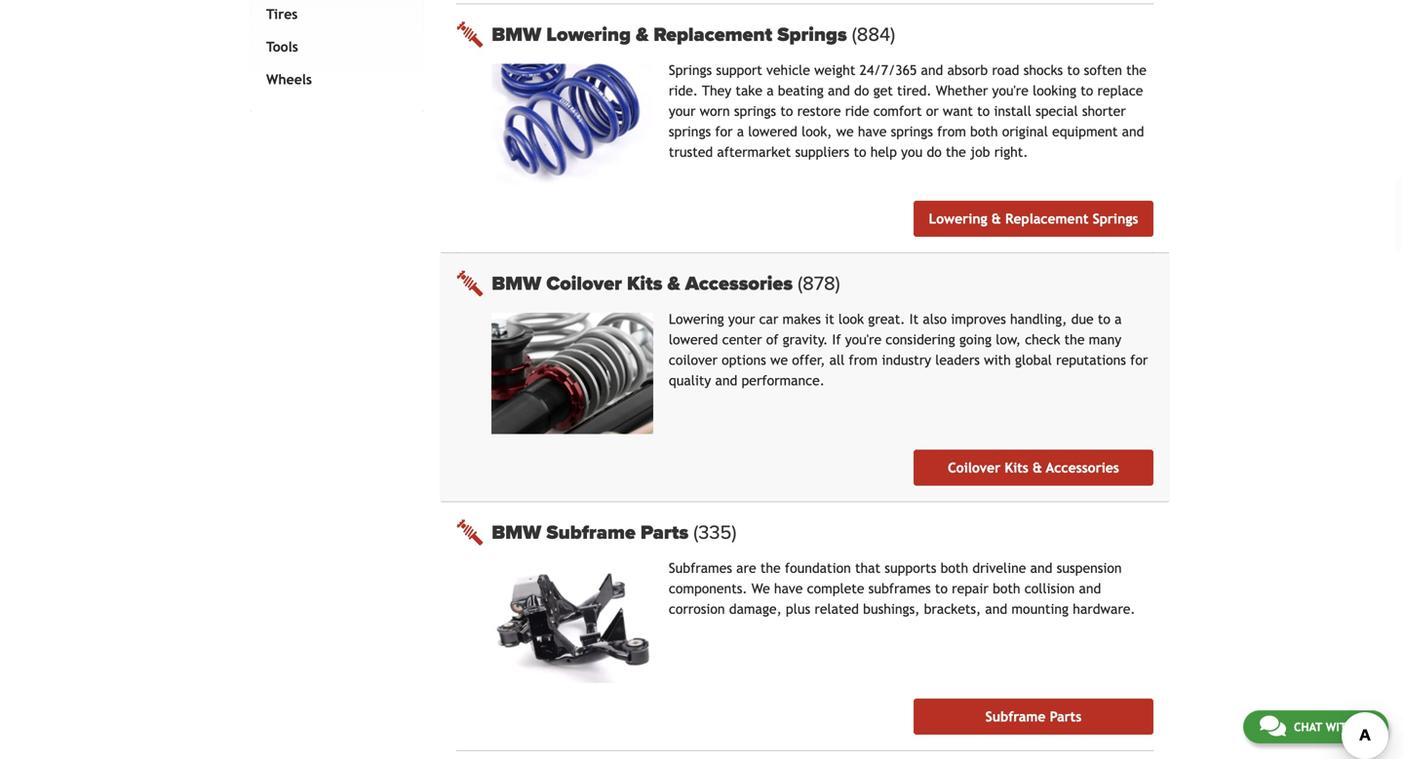 Task type: describe. For each thing, give the bounding box(es) containing it.
lowering & replacement springs link
[[914, 201, 1154, 237]]

lowered inside 'springs support vehicle weight 24/7/365 and absorb road shocks to soften the ride. they take a beating and do get tired. whether you're looking to replace your worn springs to restore ride comfort or want to install special shorter springs for a lowered look, we have springs from both original equipment and trusted aftermarket suppliers to help you do the job right.'
[[748, 124, 798, 139]]

to inside subframes are the foundation that supports both driveline and suspension components. we have complete subframes to repair both collision and corrosion damage, plus related bushings, brackets, and mounting hardware.
[[935, 581, 948, 597]]

suppliers
[[795, 144, 850, 160]]

subframes are the foundation that supports both driveline and suspension components. we have complete subframes to repair both collision and corrosion damage, plus related bushings, brackets, and mounting hardware.
[[669, 561, 1136, 617]]

bmw for bmw                                                                                    lowering & replacement springs
[[492, 23, 542, 46]]

comfort
[[874, 103, 922, 119]]

1 horizontal spatial coilover
[[948, 460, 1001, 476]]

replace
[[1098, 83, 1143, 98]]

we inside 'springs support vehicle weight 24/7/365 and absorb road shocks to soften the ride. they take a beating and do get tired. whether you're looking to replace your worn springs to restore ride comfort or want to install special shorter springs for a lowered look, we have springs from both original equipment and trusted aftermarket suppliers to help you do the job right.'
[[836, 124, 854, 139]]

1 horizontal spatial replacement
[[1006, 211, 1089, 227]]

restore
[[797, 103, 841, 119]]

components.
[[669, 581, 748, 597]]

tools
[[266, 39, 298, 54]]

also
[[923, 312, 947, 327]]

with inside lowering your car makes it look great. it also improves handling, due to a lowered center of gravity. if you're considering going low, check the many coilover options we offer, all from industry leaders with global reputations for quality and performance.
[[984, 353, 1011, 368]]

bmw                                                                                    lowering & replacement springs link
[[492, 23, 1154, 46]]

coilover
[[669, 353, 718, 368]]

both inside 'springs support vehicle weight 24/7/365 and absorb road shocks to soften the ride. they take a beating and do get tired. whether you're looking to replace your worn springs to restore ride comfort or want to install special shorter springs for a lowered look, we have springs from both original equipment and trusted aftermarket suppliers to help you do the job right.'
[[970, 124, 998, 139]]

support
[[716, 62, 763, 78]]

0 horizontal spatial springs
[[669, 124, 711, 139]]

and up the collision
[[1031, 561, 1053, 576]]

ride.
[[669, 83, 698, 98]]

2 vertical spatial both
[[993, 581, 1021, 597]]

road
[[992, 62, 1020, 78]]

vehicle
[[767, 62, 810, 78]]

collision
[[1025, 581, 1075, 597]]

equipment
[[1052, 124, 1118, 139]]

hardware.
[[1073, 602, 1136, 617]]

1 horizontal spatial a
[[767, 83, 774, 98]]

whether
[[936, 83, 988, 98]]

worn
[[700, 103, 730, 119]]

to down beating at top
[[781, 103, 793, 119]]

you're inside 'springs support vehicle weight 24/7/365 and absorb road shocks to soften the ride. they take a beating and do get tired. whether you're looking to replace your worn springs to restore ride comfort or want to install special shorter springs for a lowered look, we have springs from both original equipment and trusted aftermarket suppliers to help you do the job right.'
[[992, 83, 1029, 98]]

mounting
[[1012, 602, 1069, 617]]

driveline
[[973, 561, 1026, 576]]

or
[[926, 103, 939, 119]]

reputations
[[1056, 353, 1126, 368]]

shorter
[[1082, 103, 1126, 119]]

right.
[[995, 144, 1028, 160]]

industry
[[882, 353, 931, 368]]

for inside lowering your car makes it look great. it also improves handling, due to a lowered center of gravity. if you're considering going low, check the many coilover options we offer, all from industry leaders with global reputations for quality and performance.
[[1131, 353, 1148, 368]]

and down weight at the right of the page
[[828, 83, 850, 98]]

makes
[[783, 312, 821, 327]]

offer,
[[792, 353, 826, 368]]

to right "want"
[[977, 103, 990, 119]]

and down repair
[[985, 602, 1008, 617]]

0 horizontal spatial accessories
[[685, 272, 793, 295]]

0 horizontal spatial kits
[[627, 272, 663, 295]]

1 horizontal spatial with
[[1326, 721, 1355, 734]]

of
[[766, 332, 779, 348]]

bushings,
[[863, 602, 920, 617]]

tired.
[[897, 83, 932, 98]]

many
[[1089, 332, 1122, 348]]

tires link
[[262, 0, 404, 31]]

considering
[[886, 332, 955, 348]]

tools link
[[262, 31, 404, 63]]

soften
[[1084, 62, 1122, 78]]

1 vertical spatial both
[[941, 561, 969, 576]]

get
[[873, 83, 893, 98]]

job
[[970, 144, 990, 160]]

global
[[1015, 353, 1052, 368]]

lowering & replacement springs
[[929, 211, 1139, 227]]

bmw                                                                                    subframe parts
[[492, 521, 694, 545]]

look
[[839, 312, 864, 327]]

subframes
[[869, 581, 931, 597]]

options
[[722, 353, 766, 368]]

trusted
[[669, 144, 713, 160]]

0 vertical spatial subframe
[[546, 521, 636, 545]]

lowering for lowering your car makes it look great. it also improves handling, due to a lowered center of gravity. if you're considering going low, check the many coilover options we offer, all from industry leaders with global reputations for quality and performance.
[[669, 312, 724, 327]]

looking
[[1033, 83, 1077, 98]]

you're inside lowering your car makes it look great. it also improves handling, due to a lowered center of gravity. if you're considering going low, check the many coilover options we offer, all from industry leaders with global reputations for quality and performance.
[[845, 332, 882, 348]]

to inside lowering your car makes it look great. it also improves handling, due to a lowered center of gravity. if you're considering going low, check the many coilover options we offer, all from industry leaders with global reputations for quality and performance.
[[1098, 312, 1111, 327]]

bmw for bmw                                                                                    coilover kits & accessories
[[492, 272, 542, 295]]

absorb
[[948, 62, 988, 78]]

it
[[825, 312, 835, 327]]

original
[[1002, 124, 1048, 139]]

bmw                                                                                    coilover kits & accessories link
[[492, 272, 1154, 295]]

and down suspension
[[1079, 581, 1101, 597]]

us
[[1358, 721, 1372, 734]]

look,
[[802, 124, 832, 139]]

gravity.
[[783, 332, 828, 348]]



Task type: locate. For each thing, give the bounding box(es) containing it.
from down "want"
[[937, 124, 966, 139]]

the
[[1127, 62, 1147, 78], [946, 144, 966, 160], [1065, 332, 1085, 348], [761, 561, 781, 576]]

1 horizontal spatial parts
[[1050, 709, 1082, 725]]

1 vertical spatial you're
[[845, 332, 882, 348]]

1 horizontal spatial from
[[937, 124, 966, 139]]

take
[[736, 83, 763, 98]]

the up we
[[761, 561, 781, 576]]

have
[[858, 124, 887, 139], [774, 581, 803, 597]]

lowering your car makes it look great. it also improves handling, due to a lowered center of gravity. if you're considering going low, check the many coilover options we offer, all from industry leaders with global reputations for quality and performance.
[[669, 312, 1148, 389]]

your up center
[[728, 312, 755, 327]]

springs up ride.
[[669, 62, 712, 78]]

springs
[[734, 103, 776, 119], [669, 124, 711, 139], [891, 124, 933, 139]]

a
[[767, 83, 774, 98], [737, 124, 744, 139], [1115, 312, 1122, 327]]

0 vertical spatial with
[[984, 353, 1011, 368]]

1 vertical spatial replacement
[[1006, 211, 1089, 227]]

0 vertical spatial for
[[715, 124, 733, 139]]

want
[[943, 103, 973, 119]]

1 vertical spatial we
[[771, 353, 788, 368]]

to up looking
[[1067, 62, 1080, 78]]

do up ride
[[854, 83, 869, 98]]

0 horizontal spatial do
[[854, 83, 869, 98]]

replacement
[[654, 23, 773, 46], [1006, 211, 1089, 227]]

from
[[937, 124, 966, 139], [849, 353, 878, 368]]

bmw
[[492, 23, 542, 46], [492, 272, 542, 295], [492, 521, 542, 545]]

0 horizontal spatial coilover
[[546, 272, 622, 295]]

all
[[830, 353, 845, 368]]

0 horizontal spatial parts
[[641, 521, 689, 545]]

bmw for bmw                                                                                    subframe parts
[[492, 521, 542, 545]]

suspension
[[1057, 561, 1122, 576]]

you're down look
[[845, 332, 882, 348]]

we
[[752, 581, 770, 597]]

ride
[[845, 103, 870, 119]]

0 horizontal spatial a
[[737, 124, 744, 139]]

install
[[994, 103, 1032, 119]]

bmw                                                                                    lowering & replacement springs
[[492, 23, 852, 46]]

0 horizontal spatial have
[[774, 581, 803, 597]]

1 vertical spatial do
[[927, 144, 942, 160]]

we down ride
[[836, 124, 854, 139]]

low,
[[996, 332, 1021, 348]]

leaders
[[936, 353, 980, 368]]

1 horizontal spatial kits
[[1005, 460, 1029, 476]]

0 horizontal spatial replacement
[[654, 23, 773, 46]]

lowering for lowering & replacement springs
[[929, 211, 988, 227]]

do right you
[[927, 144, 942, 160]]

2 horizontal spatial springs
[[1093, 211, 1139, 227]]

your inside lowering your car makes it look great. it also improves handling, due to a lowered center of gravity. if you're considering going low, check the many coilover options we offer, all from industry leaders with global reputations for quality and performance.
[[728, 312, 755, 327]]

1 horizontal spatial accessories
[[1046, 460, 1120, 476]]

if
[[832, 332, 841, 348]]

from inside lowering your car makes it look great. it also improves handling, due to a lowered center of gravity. if you're considering going low, check the many coilover options we offer, all from industry leaders with global reputations for quality and performance.
[[849, 353, 878, 368]]

the inside lowering your car makes it look great. it also improves handling, due to a lowered center of gravity. if you're considering going low, check the many coilover options we offer, all from industry leaders with global reputations for quality and performance.
[[1065, 332, 1085, 348]]

check
[[1025, 332, 1061, 348]]

0 vertical spatial from
[[937, 124, 966, 139]]

2 vertical spatial springs
[[1093, 211, 1139, 227]]

1 horizontal spatial lowered
[[748, 124, 798, 139]]

shocks
[[1024, 62, 1063, 78]]

a up aftermarket
[[737, 124, 744, 139]]

chat with us link
[[1243, 711, 1389, 744]]

0 vertical spatial lowered
[[748, 124, 798, 139]]

1 vertical spatial coilover
[[948, 460, 1001, 476]]

both
[[970, 124, 998, 139], [941, 561, 969, 576], [993, 581, 1021, 597]]

we up performance.
[[771, 353, 788, 368]]

1 vertical spatial kits
[[1005, 460, 1029, 476]]

0 horizontal spatial for
[[715, 124, 733, 139]]

2 bmw from the top
[[492, 272, 542, 295]]

0 vertical spatial we
[[836, 124, 854, 139]]

replacement up support
[[654, 23, 773, 46]]

2 horizontal spatial springs
[[891, 124, 933, 139]]

0 vertical spatial coilover
[[546, 272, 622, 295]]

kits
[[627, 272, 663, 295], [1005, 460, 1029, 476]]

0 vertical spatial a
[[767, 83, 774, 98]]

chat with us
[[1294, 721, 1372, 734]]

a up many
[[1115, 312, 1122, 327]]

we inside lowering your car makes it look great. it also improves handling, due to a lowered center of gravity. if you're considering going low, check the many coilover options we offer, all from industry leaders with global reputations for quality and performance.
[[771, 353, 788, 368]]

damage,
[[729, 602, 782, 617]]

2 horizontal spatial a
[[1115, 312, 1122, 327]]

0 vertical spatial bmw
[[492, 23, 542, 46]]

0 horizontal spatial we
[[771, 353, 788, 368]]

1 horizontal spatial springs
[[734, 103, 776, 119]]

the inside subframes are the foundation that supports both driveline and suspension components. we have complete subframes to repair both collision and corrosion damage, plus related bushings, brackets, and mounting hardware.
[[761, 561, 781, 576]]

springs down equipment
[[1093, 211, 1139, 227]]

1 bmw from the top
[[492, 23, 542, 46]]

have up plus
[[774, 581, 803, 597]]

lowered inside lowering your car makes it look great. it also improves handling, due to a lowered center of gravity. if you're considering going low, check the many coilover options we offer, all from industry leaders with global reputations for quality and performance.
[[669, 332, 718, 348]]

1 vertical spatial parts
[[1050, 709, 1082, 725]]

comments image
[[1260, 715, 1286, 738]]

springs inside 'springs support vehicle weight 24/7/365 and absorb road shocks to soften the ride. they take a beating and do get tired. whether you're looking to replace your worn springs to restore ride comfort or want to install special shorter springs for a lowered look, we have springs from both original equipment and trusted aftermarket suppliers to help you do the job right.'
[[669, 62, 712, 78]]

and up 'tired.'
[[921, 62, 943, 78]]

1 horizontal spatial you're
[[992, 83, 1029, 98]]

we
[[836, 124, 854, 139], [771, 353, 788, 368]]

lowering up coilover on the top
[[669, 312, 724, 327]]

weight
[[814, 62, 856, 78]]

0 horizontal spatial with
[[984, 353, 1011, 368]]

0 vertical spatial both
[[970, 124, 998, 139]]

the left job
[[946, 144, 966, 160]]

springs down the take
[[734, 103, 776, 119]]

1 horizontal spatial we
[[836, 124, 854, 139]]

springs
[[778, 23, 847, 46], [669, 62, 712, 78], [1093, 211, 1139, 227]]

lowering up 'lowering & replacement springs thumbnail image'
[[546, 23, 631, 46]]

0 vertical spatial kits
[[627, 272, 663, 295]]

subframes
[[669, 561, 732, 576]]

you
[[901, 144, 923, 160]]

it
[[910, 312, 919, 327]]

aftermarket
[[717, 144, 791, 160]]

to up brackets,
[[935, 581, 948, 597]]

1 horizontal spatial your
[[728, 312, 755, 327]]

center
[[722, 332, 762, 348]]

repair
[[952, 581, 989, 597]]

coilover kits & accessories link
[[914, 450, 1154, 486]]

0 horizontal spatial your
[[669, 103, 696, 119]]

related
[[815, 602, 859, 617]]

improves
[[951, 312, 1006, 327]]

1 horizontal spatial lowering
[[669, 312, 724, 327]]

quality
[[669, 373, 711, 389]]

1 horizontal spatial springs
[[778, 23, 847, 46]]

with
[[984, 353, 1011, 368], [1326, 721, 1355, 734]]

1 vertical spatial with
[[1326, 721, 1355, 734]]

1 vertical spatial for
[[1131, 353, 1148, 368]]

do
[[854, 83, 869, 98], [927, 144, 942, 160]]

with down low,
[[984, 353, 1011, 368]]

that
[[855, 561, 881, 576]]

beating
[[778, 83, 824, 98]]

0 vertical spatial your
[[669, 103, 696, 119]]

for inside 'springs support vehicle weight 24/7/365 and absorb road shocks to soften the ride. they take a beating and do get tired. whether you're looking to replace your worn springs to restore ride comfort or want to install special shorter springs for a lowered look, we have springs from both original equipment and trusted aftermarket suppliers to help you do the job right.'
[[715, 124, 733, 139]]

0 vertical spatial accessories
[[685, 272, 793, 295]]

have up 'help'
[[858, 124, 887, 139]]

you're up "install"
[[992, 83, 1029, 98]]

1 horizontal spatial do
[[927, 144, 942, 160]]

to down soften
[[1081, 83, 1094, 98]]

complete
[[807, 581, 865, 597]]

1 vertical spatial bmw
[[492, 272, 542, 295]]

0 horizontal spatial springs
[[669, 62, 712, 78]]

they
[[702, 83, 732, 98]]

2 vertical spatial bmw
[[492, 521, 542, 545]]

0 vertical spatial do
[[854, 83, 869, 98]]

0 horizontal spatial subframe
[[546, 521, 636, 545]]

both down driveline
[[993, 581, 1021, 597]]

the down due
[[1065, 332, 1085, 348]]

0 vertical spatial lowering
[[546, 23, 631, 46]]

1 vertical spatial lowered
[[669, 332, 718, 348]]

24/7/365
[[860, 62, 917, 78]]

and
[[921, 62, 943, 78], [828, 83, 850, 98], [1122, 124, 1145, 139], [715, 373, 738, 389], [1031, 561, 1053, 576], [1079, 581, 1101, 597], [985, 602, 1008, 617]]

and inside lowering your car makes it look great. it also improves handling, due to a lowered center of gravity. if you're considering going low, check the many coilover options we offer, all from industry leaders with global reputations for quality and performance.
[[715, 373, 738, 389]]

3 bmw from the top
[[492, 521, 542, 545]]

supports
[[885, 561, 937, 576]]

springs up trusted
[[669, 124, 711, 139]]

bmw                                                                                    coilover kits & accessories
[[492, 272, 798, 295]]

springs support vehicle weight 24/7/365 and absorb road shocks to soften the ride. they take a beating and do get tired. whether you're looking to replace your worn springs to restore ride comfort or want to install special shorter springs for a lowered look, we have springs from both original equipment and trusted aftermarket suppliers to help you do the job right.
[[669, 62, 1147, 160]]

1 vertical spatial accessories
[[1046, 460, 1120, 476]]

lowering down job
[[929, 211, 988, 227]]

lowering
[[546, 23, 631, 46], [929, 211, 988, 227], [669, 312, 724, 327]]

0 vertical spatial replacement
[[654, 23, 773, 46]]

your down ride.
[[669, 103, 696, 119]]

for right "reputations"
[[1131, 353, 1148, 368]]

chat
[[1294, 721, 1323, 734]]

special
[[1036, 103, 1078, 119]]

subframe parts thumbnail image image
[[492, 562, 653, 684]]

2 vertical spatial lowering
[[669, 312, 724, 327]]

are
[[737, 561, 756, 576]]

0 vertical spatial have
[[858, 124, 887, 139]]

lowered up aftermarket
[[748, 124, 798, 139]]

for down worn
[[715, 124, 733, 139]]

2 horizontal spatial lowering
[[929, 211, 988, 227]]

subframe parts
[[986, 709, 1082, 725]]

wheels link
[[262, 63, 404, 96]]

the up replace
[[1127, 62, 1147, 78]]

lowering inside lowering your car makes it look great. it also improves handling, due to a lowered center of gravity. if you're considering going low, check the many coilover options we offer, all from industry leaders with global reputations for quality and performance.
[[669, 312, 724, 327]]

0 vertical spatial you're
[[992, 83, 1029, 98]]

with left the us
[[1326, 721, 1355, 734]]

to up many
[[1098, 312, 1111, 327]]

1 vertical spatial from
[[849, 353, 878, 368]]

0 horizontal spatial you're
[[845, 332, 882, 348]]

have inside 'springs support vehicle weight 24/7/365 and absorb road shocks to soften the ride. they take a beating and do get tired. whether you're looking to replace your worn springs to restore ride comfort or want to install special shorter springs for a lowered look, we have springs from both original equipment and trusted aftermarket suppliers to help you do the job right.'
[[858, 124, 887, 139]]

subframe
[[546, 521, 636, 545], [986, 709, 1046, 725]]

from right the 'all'
[[849, 353, 878, 368]]

0 horizontal spatial lowering
[[546, 23, 631, 46]]

lowered up coilover on the top
[[669, 332, 718, 348]]

brackets,
[[924, 602, 981, 617]]

1 vertical spatial lowering
[[929, 211, 988, 227]]

springs up you
[[891, 124, 933, 139]]

from inside 'springs support vehicle weight 24/7/365 and absorb road shocks to soften the ride. they take a beating and do get tired. whether you're looking to replace your worn springs to restore ride comfort or want to install special shorter springs for a lowered look, we have springs from both original equipment and trusted aftermarket suppliers to help you do the job right.'
[[937, 124, 966, 139]]

1 vertical spatial a
[[737, 124, 744, 139]]

a right the take
[[767, 83, 774, 98]]

help
[[871, 144, 897, 160]]

0 horizontal spatial lowered
[[669, 332, 718, 348]]

and down options
[[715, 373, 738, 389]]

a inside lowering your car makes it look great. it also improves handling, due to a lowered center of gravity. if you're considering going low, check the many coilover options we offer, all from industry leaders with global reputations for quality and performance.
[[1115, 312, 1122, 327]]

and down shorter
[[1122, 124, 1145, 139]]

to left 'help'
[[854, 144, 867, 160]]

1 horizontal spatial subframe
[[986, 709, 1046, 725]]

have inside subframes are the foundation that supports both driveline and suspension components. we have complete subframes to repair both collision and corrosion damage, plus related bushings, brackets, and mounting hardware.
[[774, 581, 803, 597]]

1 horizontal spatial for
[[1131, 353, 1148, 368]]

wheels
[[266, 72, 312, 87]]

0 horizontal spatial from
[[849, 353, 878, 368]]

subframe parts link
[[914, 699, 1154, 735]]

1 vertical spatial your
[[728, 312, 755, 327]]

tires
[[266, 6, 298, 22]]

0 vertical spatial springs
[[778, 23, 847, 46]]

car
[[759, 312, 779, 327]]

going
[[960, 332, 992, 348]]

both up job
[[970, 124, 998, 139]]

replacement down right. at the top right of page
[[1006, 211, 1089, 227]]

coilover kits & accessories thumbnail image image
[[492, 313, 653, 434]]

both up repair
[[941, 561, 969, 576]]

plus
[[786, 602, 811, 617]]

1 vertical spatial springs
[[669, 62, 712, 78]]

performance.
[[742, 373, 825, 389]]

1 horizontal spatial have
[[858, 124, 887, 139]]

0 vertical spatial parts
[[641, 521, 689, 545]]

1 vertical spatial have
[[774, 581, 803, 597]]

1 vertical spatial subframe
[[986, 709, 1046, 725]]

your inside 'springs support vehicle weight 24/7/365 and absorb road shocks to soften the ride. they take a beating and do get tired. whether you're looking to replace your worn springs to restore ride comfort or want to install special shorter springs for a lowered look, we have springs from both original equipment and trusted aftermarket suppliers to help you do the job right.'
[[669, 103, 696, 119]]

springs up weight at the right of the page
[[778, 23, 847, 46]]

lowering & replacement springs thumbnail image image
[[492, 64, 653, 185]]

coilover kits & accessories
[[948, 460, 1120, 476]]

bmw                                                                                    subframe parts link
[[492, 521, 1154, 545]]

foundation
[[785, 561, 851, 576]]

handling,
[[1010, 312, 1067, 327]]

2 vertical spatial a
[[1115, 312, 1122, 327]]



Task type: vqa. For each thing, say whether or not it's contained in the screenshot.
the bottom do
yes



